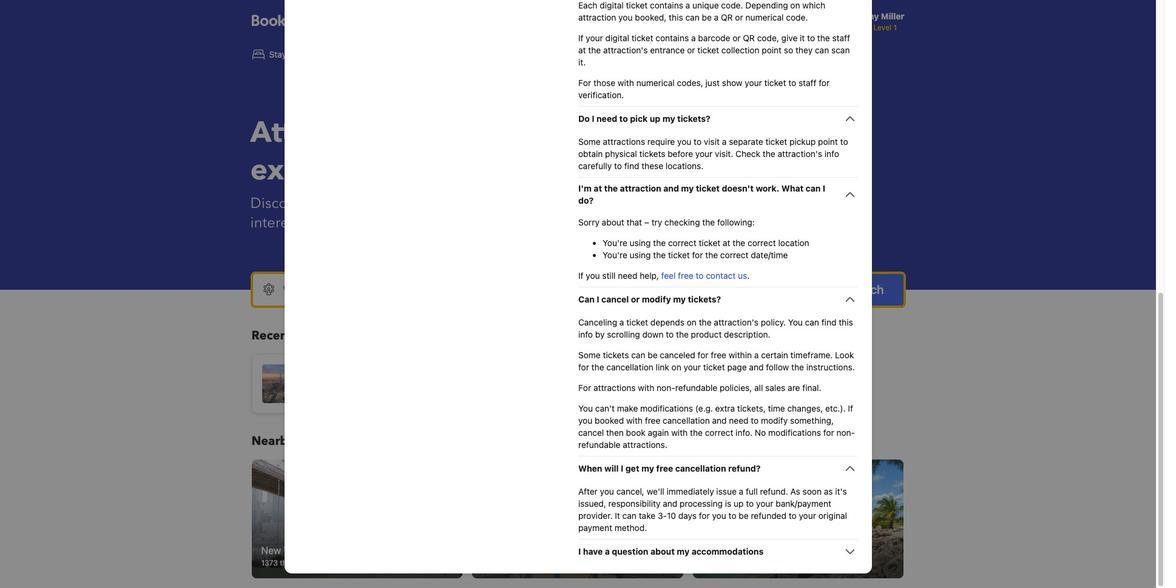 Task type: locate. For each thing, give the bounding box(es) containing it.
0 vertical spatial for
[[578, 78, 591, 88]]

my left key
[[677, 547, 690, 557]]

some for for
[[578, 350, 601, 361]]

attraction down these in the right of the page
[[620, 183, 661, 194]]

interests
[[250, 213, 306, 233]]

1 some from the top
[[578, 137, 601, 147]]

be left refunded
[[739, 511, 749, 522]]

on left which
[[790, 0, 800, 10]]

responsibility
[[608, 499, 661, 509]]

info
[[825, 149, 839, 159], [578, 330, 593, 340]]

you up before
[[677, 137, 692, 147]]

1 vertical spatial you
[[578, 404, 593, 414]]

free inside dropdown button
[[656, 464, 673, 474]]

you inside each digital ticket contains a unique code. depending on which attraction you booked, this can be a qr or numerical code.
[[619, 12, 633, 22]]

about right question
[[651, 547, 675, 557]]

0 vertical spatial this
[[669, 12, 683, 22]]

1 horizontal spatial at
[[594, 183, 602, 194]]

you
[[619, 12, 633, 22], [677, 137, 692, 147], [586, 271, 600, 281], [578, 416, 593, 426], [600, 487, 614, 497], [712, 511, 726, 522]]

0 vertical spatial cancellation
[[606, 362, 654, 373]]

1 vertical spatial point
[[818, 137, 838, 147]]

the inside i'm at the attraction and my ticket doesn't work. what can i do?
[[604, 183, 618, 194]]

a
[[686, 0, 690, 10], [714, 12, 719, 22], [691, 33, 696, 43], [722, 137, 727, 147], [620, 318, 624, 328], [754, 350, 759, 361], [739, 487, 744, 497], [605, 547, 610, 557]]

to left visit
[[694, 137, 702, 147]]

to down depends
[[666, 330, 674, 340]]

if inside if your digital ticket contains a barcode or qr code, give it to the staff at the attraction's entrance or ticket collection point so they can scan it.
[[578, 33, 584, 43]]

ticket up scrolling
[[626, 318, 648, 328]]

you inside 'canceling a ticket depends on the attraction's policy. you can find this info by scrolling down to the product description.'
[[788, 318, 803, 328]]

1 horizontal spatial modify
[[761, 416, 788, 426]]

0 vertical spatial you're
[[603, 238, 627, 248]]

i'm
[[578, 183, 592, 194]]

2 vertical spatial cancellation
[[675, 464, 726, 474]]

1 horizontal spatial non-
[[837, 428, 855, 438]]

info inside 'canceling a ticket depends on the attraction's policy. you can find this info by scrolling down to the product description.'
[[578, 330, 593, 340]]

policy.
[[761, 318, 786, 328]]

point down the code,
[[762, 45, 782, 55]]

look
[[835, 350, 854, 361]]

0 horizontal spatial qr
[[721, 12, 733, 22]]

a inside 'canceling a ticket depends on the attraction's policy. you can find this info by scrolling down to the product description.'
[[620, 318, 624, 328]]

2 some from the top
[[578, 350, 601, 361]]

1 horizontal spatial staff
[[832, 33, 850, 43]]

just
[[706, 78, 720, 88]]

final.
[[803, 383, 822, 393]]

ticket inside the some attractions require you to visit a separate ticket pickup point to obtain physical tickets before your visit. check the attraction's info carefully to find these locations.
[[766, 137, 787, 147]]

and left travel
[[310, 213, 336, 233]]

0 horizontal spatial up
[[650, 114, 661, 124]]

to left match
[[530, 194, 543, 214]]

collection
[[722, 45, 760, 55]]

1 vertical spatial some
[[578, 350, 601, 361]]

you
[[788, 318, 803, 328], [578, 404, 593, 414]]

still
[[602, 271, 616, 281]]

i right the what
[[823, 183, 826, 194]]

modifications up again
[[640, 404, 693, 414]]

1 horizontal spatial refundable
[[675, 383, 718, 393]]

2 horizontal spatial need
[[729, 416, 749, 426]]

the down by
[[592, 362, 604, 373]]

visit
[[704, 137, 720, 147]]

free inside some tickets can be canceled for free within a certain timeframe. look for the cancellation link on your ticket page and follow the instructions.
[[711, 350, 726, 361]]

using up the help,
[[630, 250, 651, 260]]

0 vertical spatial digital
[[600, 0, 624, 10]]

all
[[754, 383, 763, 393]]

staff up scan
[[832, 33, 850, 43]]

your up sorry
[[591, 194, 621, 214]]

payment
[[578, 523, 612, 534]]

0 horizontal spatial attraction's
[[603, 45, 648, 55]]

can right the what
[[806, 183, 821, 194]]

i have a question about my accommodations button
[[578, 545, 858, 560]]

i'm at the attraction and my ticket doesn't work. what can i do? button
[[578, 183, 858, 207]]

0 vertical spatial using
[[630, 238, 651, 248]]

0 horizontal spatial refundable
[[578, 440, 621, 451]]

1373
[[261, 559, 278, 568]]

0 vertical spatial attraction's
[[603, 45, 648, 55]]

what
[[782, 183, 804, 194]]

ticket inside 'canceling a ticket depends on the attraction's policy. you can find this info by scrolling down to the product description.'
[[626, 318, 648, 328]]

can inside each digital ticket contains a unique code. depending on which attraction you booked, this can be a qr or numerical code.
[[685, 12, 700, 22]]

the right "i'm"
[[604, 183, 618, 194]]

take
[[639, 511, 656, 522]]

i
[[592, 114, 594, 124], [823, 183, 826, 194], [597, 294, 599, 305], [621, 464, 623, 474], [578, 547, 581, 557]]

1 vertical spatial code.
[[786, 12, 808, 22]]

have
[[583, 547, 603, 557]]

1 horizontal spatial point
[[818, 137, 838, 147]]

tickets? up visit
[[677, 114, 711, 124]]

0 horizontal spatial at
[[578, 45, 586, 55]]

1 vertical spatial need
[[618, 271, 638, 281]]

find down physical on the top right of the page
[[624, 161, 639, 171]]

attraction
[[578, 12, 616, 22], [620, 183, 661, 194]]

2 vertical spatial on
[[672, 362, 681, 373]]

0 horizontal spatial on
[[672, 362, 681, 373]]

1 vertical spatial staff
[[799, 78, 817, 88]]

0 horizontal spatial attraction
[[578, 12, 616, 22]]

my for and
[[681, 183, 694, 194]]

0 horizontal spatial numerical
[[636, 78, 675, 88]]

can i cancel or modify my tickets? element
[[578, 307, 858, 452]]

digital up attractions on the top of the page
[[605, 33, 629, 43]]

0 vertical spatial cancel
[[602, 294, 629, 305]]

1 vertical spatial you're
[[603, 250, 627, 260]]

within
[[729, 350, 752, 361]]

1 vertical spatial up
[[734, 499, 744, 509]]

0 vertical spatial tickets?
[[677, 114, 711, 124]]

method.
[[615, 523, 647, 534]]

to right the it
[[807, 33, 815, 43]]

0 horizontal spatial point
[[762, 45, 782, 55]]

a inside the some attractions require you to visit a separate ticket pickup point to obtain physical tickets before your visit. check the attraction's info carefully to find these locations.
[[722, 137, 727, 147]]

cancellation inside dropdown button
[[675, 464, 726, 474]]

attraction's up those
[[603, 45, 648, 55]]

link
[[656, 362, 669, 373]]

a right have
[[605, 547, 610, 557]]

need right do
[[597, 114, 617, 124]]

you left booked, at top right
[[619, 12, 633, 22]]

attractions for some
[[603, 137, 645, 147]]

2 vertical spatial attraction's
[[714, 318, 759, 328]]

0 horizontal spatial be
[[648, 350, 658, 361]]

your down bank/payment
[[799, 511, 816, 522]]

can inside some tickets can be canceled for free within a certain timeframe. look for the cancellation link on your ticket page and follow the instructions.
[[631, 350, 645, 361]]

to inside 'canceling a ticket depends on the attraction's policy. you can find this info by scrolling down to the product description.'
[[666, 330, 674, 340]]

each
[[578, 0, 597, 10]]

1 vertical spatial attraction's
[[778, 149, 822, 159]]

a up visit.
[[722, 137, 727, 147]]

1 vertical spatial cancellation
[[663, 416, 710, 426]]

your
[[586, 33, 603, 43], [745, 78, 762, 88], [695, 149, 713, 159], [591, 194, 621, 214], [684, 362, 701, 373], [756, 499, 774, 509], [799, 511, 816, 522]]

to down full
[[746, 499, 754, 509]]

it.
[[578, 57, 586, 67]]

ticket down so
[[765, 78, 786, 88]]

ticket left doesn't
[[696, 183, 720, 194]]

2 vertical spatial be
[[739, 511, 749, 522]]

and up carefully
[[561, 113, 615, 153]]

cancellation inside some tickets can be canceled for free within a certain timeframe. look for the cancellation link on your ticket page and follow the instructions.
[[606, 362, 654, 373]]

and inside some tickets can be canceled for free within a certain timeframe. look for the cancellation link on your ticket page and follow the instructions.
[[749, 362, 764, 373]]

some up 'obtain'
[[578, 137, 601, 147]]

instructions.
[[807, 362, 855, 373]]

1 vertical spatial info
[[578, 330, 593, 340]]

i right can
[[597, 294, 599, 305]]

etc.).
[[826, 404, 846, 414]]

1 horizontal spatial you
[[788, 318, 803, 328]]

code,
[[757, 33, 779, 43]]

0 horizontal spatial this
[[669, 12, 683, 22]]

1 vertical spatial experiences
[[445, 194, 526, 214]]

staff down they
[[799, 78, 817, 88]]

0 vertical spatial non-
[[657, 383, 675, 393]]

1 vertical spatial on
[[687, 318, 697, 328]]

1 vertical spatial digital
[[605, 33, 629, 43]]

2 you're from the top
[[603, 250, 627, 260]]

0 horizontal spatial staff
[[799, 78, 817, 88]]

with inside for those with numerical codes, just show your ticket to staff for verification.
[[618, 78, 634, 88]]

pickup
[[790, 137, 816, 147]]

product
[[691, 330, 722, 340]]

0 horizontal spatial experiences
[[250, 151, 422, 191]]

contains
[[650, 0, 683, 10], [656, 33, 689, 43]]

you right policy.
[[788, 318, 803, 328]]

some inside the some attractions require you to visit a separate ticket pickup point to obtain physical tickets before your visit. check the attraction's info carefully to find these locations.
[[578, 137, 601, 147]]

and up 10 at the bottom right
[[663, 499, 678, 509]]

this
[[669, 12, 683, 22], [839, 318, 853, 328]]

0 vertical spatial if
[[578, 33, 584, 43]]

key west image
[[693, 460, 904, 579]]

modifications
[[640, 404, 693, 414], [768, 428, 821, 438]]

0 horizontal spatial tickets
[[603, 350, 629, 361]]

your down canceled
[[684, 362, 701, 373]]

if
[[578, 33, 584, 43], [578, 271, 584, 281], [848, 404, 853, 414]]

you're down the that
[[603, 238, 627, 248]]

0 vertical spatial contains
[[650, 0, 683, 10]]

ticket left pickup
[[766, 137, 787, 147]]

1 horizontal spatial be
[[702, 12, 712, 22]]

this up look
[[839, 318, 853, 328]]

some
[[578, 137, 601, 147], [578, 350, 601, 361]]

free inside i'm at the attraction and my ticket doesn't work. what can i do? element
[[678, 271, 694, 281]]

point inside if your digital ticket contains a barcode or qr code, give it to the staff at the attraction's entrance or ticket collection point so they can scan it.
[[762, 45, 782, 55]]

using
[[630, 238, 651, 248], [630, 250, 651, 260]]

on inside some tickets can be canceled for free within a certain timeframe. look for the cancellation link on your ticket page and follow the instructions.
[[672, 362, 681, 373]]

1 horizontal spatial numerical
[[746, 12, 784, 22]]

can down unique
[[685, 12, 700, 22]]

if up attractions on the top of the page
[[578, 33, 584, 43]]

up right pick
[[650, 114, 661, 124]]

tickets? down "feel free to contact us" 'link'
[[688, 294, 721, 305]]

0 vertical spatial numerical
[[746, 12, 784, 22]]

on down canceled
[[672, 362, 681, 373]]

0 vertical spatial some
[[578, 137, 601, 147]]

0 vertical spatial you
[[788, 318, 803, 328]]

checking
[[665, 217, 700, 228]]

attractions inside the some attractions require you to visit a separate ticket pickup point to obtain physical tickets before your visit. check the attraction's info carefully to find these locations.
[[603, 137, 645, 147]]

cancellation left 'link'
[[606, 362, 654, 373]]

to left contact
[[696, 271, 704, 281]]

up right the is
[[734, 499, 744, 509]]

a right within
[[754, 350, 759, 361]]

for inside for those with numerical codes, just show your ticket to staff for verification.
[[819, 78, 830, 88]]

1 vertical spatial find
[[822, 318, 837, 328]]

locations.
[[666, 161, 704, 171]]

ticket up booked, at top right
[[626, 0, 648, 10]]

those
[[593, 78, 615, 88]]

0 vertical spatial staff
[[832, 33, 850, 43]]

changes,
[[788, 404, 823, 414]]

digital inside each digital ticket contains a unique code. depending on which attraction you booked, this can be a qr or numerical code.
[[600, 0, 624, 10]]

1 horizontal spatial attraction
[[620, 183, 661, 194]]

if up can
[[578, 271, 584, 281]]

attraction's inside the some attractions require you to visit a separate ticket pickup point to obtain physical tickets before your visit. check the attraction's info carefully to find these locations.
[[778, 149, 822, 159]]

your inside some tickets can be canceled for free within a certain timeframe. look for the cancellation link on your ticket page and follow the instructions.
[[684, 362, 701, 373]]

1 vertical spatial be
[[648, 350, 658, 361]]

1 vertical spatial tickets?
[[688, 294, 721, 305]]

feel
[[661, 271, 676, 281]]

cancellation inside you can't make modifications (e.g. extra tickets, time changes, etc.). if you booked with free cancellation and need to modify something, cancel then book again with the correct info. no modifications for non- refundable attractions.
[[663, 416, 710, 426]]

to inside attractions, activities, and experiences discover new attractions and experiences to match your interests and travel style
[[530, 194, 543, 214]]

find inside the some attractions require you to visit a separate ticket pickup point to obtain physical tickets before your visit. check the attraction's info carefully to find these locations.
[[624, 161, 639, 171]]

my down locations.
[[681, 183, 694, 194]]

refundable down then
[[578, 440, 621, 451]]

attraction's
[[603, 45, 648, 55], [778, 149, 822, 159], [714, 318, 759, 328]]

point
[[762, 45, 782, 55], [818, 137, 838, 147]]

at inside if your digital ticket contains a barcode or qr code, give it to the staff at the attraction's entrance or ticket collection point so they can scan it.
[[578, 45, 586, 55]]

correct left info.
[[705, 428, 733, 438]]

they
[[796, 45, 813, 55]]

for inside can i cancel or modify my tickets? element
[[578, 383, 591, 393]]

to inside you can't make modifications (e.g. extra tickets, time changes, etc.). if you booked with free cancellation and need to modify something, cancel then book again with the correct info. no modifications for non- refundable attractions.
[[751, 416, 759, 426]]

do?
[[578, 196, 594, 206]]

3-
[[658, 511, 667, 522]]

cancellation down (e.g.
[[663, 416, 710, 426]]

for those with numerical codes, just show your ticket to staff for verification.
[[578, 78, 830, 100]]

if inside i'm at the attraction and my ticket doesn't work. what can i do? element
[[578, 271, 584, 281]]

2 vertical spatial if
[[848, 404, 853, 414]]

1 vertical spatial for
[[578, 383, 591, 393]]

get
[[626, 464, 639, 474]]

a inside dropdown button
[[605, 547, 610, 557]]

your down visit
[[695, 149, 713, 159]]

0 horizontal spatial about
[[602, 217, 624, 228]]

qr
[[721, 12, 733, 22], [743, 33, 755, 43]]

1 using from the top
[[630, 238, 651, 248]]

0 vertical spatial up
[[650, 114, 661, 124]]

1 horizontal spatial attraction's
[[714, 318, 759, 328]]

if for if your digital ticket contains a barcode or qr code, give it to the staff at the attraction's entrance or ticket collection point so they can scan it.
[[578, 33, 584, 43]]

1 vertical spatial attractions
[[343, 194, 412, 214]]

you're using the correct ticket at the correct location you're using the ticket for the correct date/time
[[603, 238, 809, 260]]

work.
[[756, 183, 780, 194]]

attraction's inside 'canceling a ticket depends on the attraction's policy. you can find this info by scrolling down to the product description.'
[[714, 318, 759, 328]]

digital
[[600, 0, 624, 10], [605, 33, 629, 43]]

or
[[735, 12, 743, 22], [733, 33, 741, 43], [687, 45, 695, 55], [631, 294, 640, 305]]

can inside if your digital ticket contains a barcode or qr code, give it to the staff at the attraction's entrance or ticket collection point so they can scan it.
[[815, 45, 829, 55]]

correct inside you can't make modifications (e.g. extra tickets, time changes, etc.). if you booked with free cancellation and need to modify something, cancel then book again with the correct info. no modifications for non- refundable attractions.
[[705, 428, 733, 438]]

timeframe.
[[791, 350, 833, 361]]

for
[[578, 78, 591, 88], [578, 383, 591, 393]]

attractions inside attractions, activities, and experiences discover new attractions and experiences to match your interests and travel style
[[343, 194, 412, 214]]

numerical down airport
[[636, 78, 675, 88]]

0 vertical spatial on
[[790, 0, 800, 10]]

0 horizontal spatial modifications
[[640, 404, 693, 414]]

0 vertical spatial about
[[602, 217, 624, 228]]

1 horizontal spatial find
[[822, 318, 837, 328]]

you're
[[603, 238, 627, 248], [603, 250, 627, 260]]

ticket inside some tickets can be canceled for free within a certain timeframe. look for the cancellation link on your ticket page and follow the instructions.
[[703, 362, 725, 373]]

1 horizontal spatial modifications
[[768, 428, 821, 438]]

my up depends
[[673, 294, 686, 305]]

about left the that
[[602, 217, 624, 228]]

at inside i'm at the attraction and my ticket doesn't work. what can i do?
[[594, 183, 602, 194]]

to down physical on the top right of the page
[[614, 161, 622, 171]]

1 vertical spatial refundable
[[578, 440, 621, 451]]

cancel down 'booked'
[[578, 428, 604, 438]]

on inside each digital ticket contains a unique code. depending on which attraction you booked, this can be a qr or numerical code.
[[790, 0, 800, 10]]

1 vertical spatial cancel
[[578, 428, 604, 438]]

need
[[597, 114, 617, 124], [618, 271, 638, 281], [729, 416, 749, 426]]

1 vertical spatial at
[[594, 183, 602, 194]]

physical
[[605, 149, 637, 159]]

about inside dropdown button
[[651, 547, 675, 557]]

0 horizontal spatial you
[[578, 404, 593, 414]]

find up look
[[822, 318, 837, 328]]

0 horizontal spatial non-
[[657, 383, 675, 393]]

each digital ticket contains a unique code. depending on which attraction you booked, this can be a qr or numerical code.
[[578, 0, 826, 22]]

2 using from the top
[[630, 250, 651, 260]]

0 vertical spatial modify
[[642, 294, 671, 305]]

airport taxis
[[656, 49, 703, 60]]

using down the that
[[630, 238, 651, 248]]

las vegas image
[[472, 460, 684, 579]]

non- down etc.).
[[837, 428, 855, 438]]

0 vertical spatial tickets
[[639, 149, 665, 159]]

on up product
[[687, 318, 697, 328]]

cancel,
[[616, 487, 644, 497]]

scan
[[832, 45, 850, 55]]

i'm at the attraction and my ticket doesn't work. what can i do?
[[578, 183, 826, 206]]

1 vertical spatial attraction
[[620, 183, 661, 194]]

1 vertical spatial using
[[630, 250, 651, 260]]

contains inside each digital ticket contains a unique code. depending on which attraction you booked, this can be a qr or numerical code.
[[650, 0, 683, 10]]

about inside i'm at the attraction and my ticket doesn't work. what can i do? element
[[602, 217, 624, 228]]

verification.
[[578, 90, 624, 100]]

1 for from the top
[[578, 78, 591, 88]]

numerical down depending
[[746, 12, 784, 22]]

the up "feel free to contact us" 'link'
[[705, 250, 718, 260]]

tickets down scrolling
[[603, 350, 629, 361]]

for inside you can't make modifications (e.g. extra tickets, time changes, etc.). if you booked with free cancellation and need to modify something, cancel then book again with the correct info. no modifications for non- refundable attractions.
[[824, 428, 834, 438]]

for
[[819, 78, 830, 88], [692, 250, 703, 260], [698, 350, 709, 361], [578, 362, 589, 373], [824, 428, 834, 438], [699, 511, 710, 522]]

if inside you can't make modifications (e.g. extra tickets, time changes, etc.). if you booked with free cancellation and need to modify something, cancel then book again with the correct info. no modifications for non- refundable attractions.
[[848, 404, 853, 414]]

need right 'still'
[[618, 271, 638, 281]]

1 horizontal spatial qr
[[743, 33, 755, 43]]

you're up 'still'
[[603, 250, 627, 260]]

your inside attractions, activities, and experiences discover new attractions and experiences to match your interests and travel style
[[591, 194, 621, 214]]

key
[[703, 546, 719, 557]]

free up 'we'll'
[[656, 464, 673, 474]]

0 horizontal spatial need
[[597, 114, 617, 124]]

a inside some tickets can be canceled for free within a certain timeframe. look for the cancellation link on your ticket page and follow the instructions.
[[754, 350, 759, 361]]

2 vertical spatial attractions
[[593, 383, 636, 393]]

attractions up can't
[[593, 383, 636, 393]]

the down "timeframe." at the bottom right of the page
[[792, 362, 804, 373]]

modifications down something,
[[768, 428, 821, 438]]

it
[[615, 511, 620, 522]]

2 horizontal spatial at
[[723, 238, 730, 248]]

scrolling
[[607, 330, 640, 340]]

1 vertical spatial this
[[839, 318, 853, 328]]

1 vertical spatial if
[[578, 271, 584, 281]]

to left pick
[[619, 114, 628, 124]]

canceling
[[578, 318, 617, 328]]

2 vertical spatial need
[[729, 416, 749, 426]]

at down following: at right
[[723, 238, 730, 248]]

be inside each digital ticket contains a unique code. depending on which attraction you booked, this can be a qr or numerical code.
[[702, 12, 712, 22]]

stays
[[269, 49, 291, 60]]

0 vertical spatial be
[[702, 12, 712, 22]]

book
[[626, 428, 646, 438]]

can right it
[[622, 511, 637, 522]]

which
[[803, 0, 826, 10]]

0 horizontal spatial find
[[624, 161, 639, 171]]

obtain
[[578, 149, 603, 159]]

1 horizontal spatial on
[[687, 318, 697, 328]]

my inside i'm at the attraction and my ticket doesn't work. what can i do?
[[681, 183, 694, 194]]

when will i get my free cancellation refund? button
[[578, 462, 858, 477]]

or inside each digital ticket contains a unique code. depending on which attraction you booked, this can be a qr or numerical code.
[[735, 12, 743, 22]]

modify inside can i cancel or modify my tickets? dropdown button
[[642, 294, 671, 305]]

the inside the some attractions require you to visit a separate ticket pickup point to obtain physical tickets before your visit. check the attraction's info carefully to find these locations.
[[763, 149, 775, 159]]

the down (e.g.
[[690, 428, 703, 438]]

free
[[678, 271, 694, 281], [711, 350, 726, 361], [645, 416, 661, 426], [656, 464, 673, 474]]

style
[[379, 213, 410, 233]]

to inside if your digital ticket contains a barcode or qr code, give it to the staff at the attraction's entrance or ticket collection point so they can scan it.
[[807, 33, 815, 43]]

2 for from the top
[[578, 383, 591, 393]]

1 horizontal spatial up
[[734, 499, 744, 509]]

a left full
[[739, 487, 744, 497]]

1 horizontal spatial tickets
[[639, 149, 665, 159]]

0 horizontal spatial code.
[[721, 0, 743, 10]]

some inside some tickets can be canceled for free within a certain timeframe. look for the cancellation link on your ticket page and follow the instructions.
[[578, 350, 601, 361]]

for inside you're using the correct ticket at the correct location you're using the ticket for the correct date/time
[[692, 250, 703, 260]]

tickets inside the some attractions require you to visit a separate ticket pickup point to obtain physical tickets before your visit. check the attraction's info carefully to find these locations.
[[639, 149, 665, 159]]

free inside you can't make modifications (e.g. extra tickets, time changes, etc.). if you booked with free cancellation and need to modify something, cancel then book again with the correct info. no modifications for non- refundable attractions.
[[645, 416, 661, 426]]

ticket left 'page'
[[703, 362, 725, 373]]



Task type: vqa. For each thing, say whether or not it's contained in the screenshot.
the topmost You're
yes



Task type: describe. For each thing, give the bounding box(es) containing it.
i left get
[[621, 464, 623, 474]]

description.
[[724, 330, 771, 340]]

the up those
[[588, 45, 601, 55]]

these
[[642, 161, 663, 171]]

correct down checking
[[668, 238, 697, 248]]

0 vertical spatial modifications
[[640, 404, 693, 414]]

search
[[846, 283, 884, 297]]

attractions for for
[[593, 383, 636, 393]]

do
[[312, 559, 321, 568]]

new
[[312, 194, 340, 214]]

your inside for those with numerical codes, just show your ticket to staff for verification.
[[745, 78, 762, 88]]

separate
[[729, 137, 763, 147]]

0 vertical spatial experiences
[[250, 151, 422, 191]]

non- inside you can't make modifications (e.g. extra tickets, time changes, etc.). if you booked with free cancellation and need to modify something, cancel then book again with the correct info. no modifications for non- refundable attractions.
[[837, 428, 855, 438]]

when
[[578, 464, 602, 474]]

you inside the some attractions require you to visit a separate ticket pickup point to obtain physical tickets before your visit. check the attraction's info carefully to find these locations.
[[677, 137, 692, 147]]

before
[[668, 149, 693, 159]]

to inside new york 1373 things to do
[[303, 559, 310, 568]]

the down following: at right
[[733, 238, 745, 248]]

at inside you're using the correct ticket at the correct location you're using the ticket for the correct date/time
[[723, 238, 730, 248]]

ticket down booked, at top right
[[632, 33, 653, 43]]

barcode
[[698, 33, 730, 43]]

my for modify
[[673, 294, 686, 305]]

canceling a ticket depends on the attraction's policy. you can find this info by scrolling down to the product description.
[[578, 318, 853, 340]]

and inside after you cancel, we'll immediately issue a full refund. as soon as it's issued, responsibility and processing is up to your bank/payment provider. it can take 3-10 days for you to be refunded to your original payment method.
[[663, 499, 678, 509]]

10
[[667, 511, 676, 522]]

numerical inside for those with numerical codes, just show your ticket to staff for verification.
[[636, 78, 675, 88]]

(e.g.
[[695, 404, 713, 414]]

tickets? inside 'do i need to pick up my tickets?' dropdown button
[[677, 114, 711, 124]]

as
[[824, 487, 833, 497]]

with up book
[[626, 416, 643, 426]]

location
[[778, 238, 809, 248]]

tickets inside some tickets can be canceled for free within a certain timeframe. look for the cancellation link on your ticket page and follow the instructions.
[[603, 350, 629, 361]]

question
[[612, 547, 649, 557]]

by
[[595, 330, 605, 340]]

so
[[784, 45, 793, 55]]

numerical inside each digital ticket contains a unique code. depending on which attraction you booked, this can be a qr or numerical code.
[[746, 12, 784, 22]]

time
[[768, 404, 785, 414]]

with right again
[[671, 428, 688, 438]]

activities,
[[420, 113, 554, 153]]

the up if you still need help, feel free to contact us .
[[653, 250, 666, 260]]

up inside after you cancel, we'll immediately issue a full refund. as soon as it's issued, responsibility and processing is up to your bank/payment provider. it can take 3-10 days for you to be refunded to your original payment method.
[[734, 499, 744, 509]]

ticket down barcode
[[698, 45, 719, 55]]

attractions,
[[250, 113, 412, 153]]

can i cancel or modify my tickets? button
[[578, 293, 858, 307]]

and right "style"
[[416, 194, 442, 214]]

it's
[[835, 487, 847, 497]]

to inside dropdown button
[[619, 114, 628, 124]]

point inside the some attractions require you to visit a separate ticket pickup point to obtain physical tickets before your visit. check the attraction's info carefully to find these locations.
[[818, 137, 838, 147]]

my up require
[[663, 114, 675, 124]]

a left unique
[[686, 0, 690, 10]]

you inside you can't make modifications (e.g. extra tickets, time changes, etc.). if you booked with free cancellation and need to modify something, cancel then book again with the correct info. no modifications for non- refundable attractions.
[[578, 404, 593, 414]]

the right the it
[[817, 33, 830, 43]]

require
[[648, 137, 675, 147]]

my right get
[[642, 464, 654, 474]]

you inside i'm at the attraction and my ticket doesn't work. what can i do? element
[[586, 271, 600, 281]]

sorry
[[578, 217, 600, 228]]

some attractions require you to visit a separate ticket pickup point to obtain physical tickets before your visit. check the attraction's info carefully to find these locations.
[[578, 137, 848, 171]]

date/time
[[751, 250, 788, 260]]

0 vertical spatial code.
[[721, 0, 743, 10]]

a down unique
[[714, 12, 719, 22]]

travel
[[339, 213, 376, 233]]

you down the is
[[712, 511, 726, 522]]

booked,
[[635, 12, 667, 22]]

can
[[578, 294, 595, 305]]

give
[[782, 33, 798, 43]]

correct up date/time
[[748, 238, 776, 248]]

you can't make modifications (e.g. extra tickets, time changes, etc.). if you booked with free cancellation and need to modify something, cancel then book again with the correct info. no modifications for non- refundable attractions.
[[578, 404, 855, 451]]

unique
[[693, 0, 719, 10]]

or inside dropdown button
[[631, 294, 640, 305]]

can inside 'canceling a ticket depends on the attraction's policy. you can find this info by scrolling down to the product description.'
[[805, 318, 819, 328]]

the right checking
[[702, 217, 715, 228]]

a inside if your digital ticket contains a barcode or qr code, give it to the staff at the attraction's entrance or ticket collection point so they can scan it.
[[691, 33, 696, 43]]

need inside dropdown button
[[597, 114, 617, 124]]

match
[[547, 194, 588, 214]]

to right pickup
[[840, 137, 848, 147]]

the down try
[[653, 238, 666, 248]]

new york 1373 things to do
[[261, 546, 321, 568]]

booking.com image
[[252, 15, 339, 29]]

need inside you can't make modifications (e.g. extra tickets, time changes, etc.). if you booked with free cancellation and need to modify something, cancel then book again with the correct info. no modifications for non- refundable attractions.
[[729, 416, 749, 426]]

digital inside if your digital ticket contains a barcode or qr code, give it to the staff at the attraction's entrance or ticket collection point so they can scan it.
[[605, 33, 629, 43]]

sorry about that – try checking the following:
[[578, 217, 755, 228]]

to down bank/payment
[[789, 511, 797, 522]]

search button
[[827, 274, 904, 306]]

can inside i'm at the attraction and my ticket doesn't work. what can i do?
[[806, 183, 821, 194]]

new york image
[[252, 460, 463, 579]]

are
[[788, 383, 800, 393]]

attraction inside i'm at the attraction and my ticket doesn't work. what can i do?
[[620, 183, 661, 194]]

for for for those with numerical codes, just show your ticket to staff for verification.
[[578, 78, 591, 88]]

following:
[[717, 217, 755, 228]]

staff inside if your digital ticket contains a barcode or qr code, give it to the staff at the attraction's entrance or ticket collection point so they can scan it.
[[832, 33, 850, 43]]

the down depends
[[676, 330, 689, 340]]

carefully
[[578, 161, 612, 171]]

can inside after you cancel, we'll immediately issue a full refund. as soon as it's issued, responsibility and processing is up to your bank/payment provider. it can take 3-10 days for you to be refunded to your original payment method.
[[622, 511, 637, 522]]

some for obtain
[[578, 137, 601, 147]]

1 you're from the top
[[603, 238, 627, 248]]

new
[[261, 546, 281, 557]]

i'm at the attraction and my ticket doesn't work. what can i do? element
[[578, 207, 858, 282]]

i inside i'm at the attraction and my ticket doesn't work. what can i do?
[[823, 183, 826, 194]]

be inside after you cancel, we'll immediately issue a full refund. as soon as it's issued, responsibility and processing is up to your bank/payment provider. it can take 3-10 days for you to be refunded to your original payment method.
[[739, 511, 749, 522]]

contact
[[706, 271, 736, 281]]

ticket up feel
[[668, 250, 690, 260]]

qr inside each digital ticket contains a unique code. depending on which attraction you booked, this can be a qr or numerical code.
[[721, 12, 733, 22]]

ticket inside each digital ticket contains a unique code. depending on which attraction you booked, this can be a qr or numerical code.
[[626, 0, 648, 10]]

refundable inside you can't make modifications (e.g. extra tickets, time changes, etc.). if you booked with free cancellation and need to modify something, cancel then book again with the correct info. no modifications for non- refundable attractions.
[[578, 440, 621, 451]]

find inside 'canceling a ticket depends on the attraction's policy. you can find this info by scrolling down to the product description.'
[[822, 318, 837, 328]]

refunded
[[751, 511, 787, 522]]

after
[[578, 487, 598, 497]]

refund.
[[760, 487, 788, 497]]

your inside the some attractions require you to visit a separate ticket pickup point to obtain physical tickets before your visit. check the attraction's info carefully to find these locations.
[[695, 149, 713, 159]]

issued,
[[578, 499, 606, 509]]

–
[[644, 217, 649, 228]]

make
[[617, 404, 638, 414]]

do i need to pick up my tickets?
[[578, 114, 711, 124]]

your inside if your digital ticket contains a barcode or qr code, give it to the staff at the attraction's entrance or ticket collection point so they can scan it.
[[586, 33, 603, 43]]

certain
[[761, 350, 788, 361]]

nearby destinations
[[252, 434, 370, 450]]

1 horizontal spatial code.
[[786, 12, 808, 22]]

need inside i'm at the attraction and my ticket doesn't work. what can i do? element
[[618, 271, 638, 281]]

with up make at the bottom right
[[638, 383, 654, 393]]

i have a question about my accommodations
[[578, 547, 764, 557]]

this inside each digital ticket contains a unique code. depending on which attraction you booked, this can be a qr or numerical code.
[[669, 12, 683, 22]]

show
[[722, 78, 743, 88]]

issue
[[716, 487, 737, 497]]

provider.
[[578, 511, 613, 522]]

my for about
[[677, 547, 690, 557]]

for for for attractions with non-refundable policies, all sales are final.
[[578, 383, 591, 393]]

it
[[800, 33, 805, 43]]

cancel inside dropdown button
[[602, 294, 629, 305]]

staff inside for those with numerical codes, just show your ticket to staff for verification.
[[799, 78, 817, 88]]

i right do
[[592, 114, 594, 124]]

nearby
[[252, 434, 295, 450]]

discover
[[250, 194, 308, 214]]

accommodations
[[692, 547, 764, 557]]

this inside 'canceling a ticket depends on the attraction's policy. you can find this info by scrolling down to the product description.'
[[839, 318, 853, 328]]

a inside after you cancel, we'll immediately issue a full refund. as soon as it's issued, responsibility and processing is up to your bank/payment provider. it can take 3-10 days for you to be refunded to your original payment method.
[[739, 487, 744, 497]]

pick
[[630, 114, 648, 124]]

info inside the some attractions require you to visit a separate ticket pickup point to obtain physical tickets before your visit. check the attraction's info carefully to find these locations.
[[825, 149, 839, 159]]

on inside 'canceling a ticket depends on the attraction's policy. you can find this info by scrolling down to the product description.'
[[687, 318, 697, 328]]

depends
[[651, 318, 685, 328]]

can i cancel or modify my tickets?
[[578, 294, 721, 305]]

contains inside if your digital ticket contains a barcode or qr code, give it to the staff at the attraction's entrance or ticket collection point so they can scan it.
[[656, 33, 689, 43]]

correct up the us at the top right of page
[[720, 250, 749, 260]]

visit.
[[715, 149, 733, 159]]

and inside i'm at the attraction and my ticket doesn't work. what can i do?
[[663, 183, 679, 194]]

to down the is
[[729, 511, 737, 522]]

be inside some tickets can be canceled for free within a certain timeframe. look for the cancellation link on your ticket page and follow the instructions.
[[648, 350, 658, 361]]

0 vertical spatial refundable
[[675, 383, 718, 393]]

for inside after you cancel, we'll immediately issue a full refund. as soon as it's issued, responsibility and processing is up to your bank/payment provider. it can take 3-10 days for you to be refunded to your original payment method.
[[699, 511, 710, 522]]

i left have
[[578, 547, 581, 557]]

policies,
[[720, 383, 752, 393]]

some tickets can be canceled for free within a certain timeframe. look for the cancellation link on your ticket page and follow the instructions.
[[578, 350, 855, 373]]

ticket inside for those with numerical codes, just show your ticket to staff for verification.
[[765, 78, 786, 88]]

attraction's inside if your digital ticket contains a barcode or qr code, give it to the staff at the attraction's entrance or ticket collection point so they can scan it.
[[603, 45, 648, 55]]

qr inside if your digital ticket contains a barcode or qr code, give it to the staff at the attraction's entrance or ticket collection point so they can scan it.
[[743, 33, 755, 43]]

tickets,
[[737, 404, 766, 414]]

recent searches
[[252, 328, 346, 344]]

attractions link
[[545, 41, 626, 68]]

ticket inside i'm at the attraction and my ticket doesn't work. what can i do?
[[696, 183, 720, 194]]

down
[[642, 330, 664, 340]]

the up product
[[699, 318, 712, 328]]

your up refunded
[[756, 499, 774, 509]]

to inside for those with numerical codes, just show your ticket to staff for verification.
[[789, 78, 796, 88]]

full
[[746, 487, 758, 497]]

tickets? inside can i cancel or modify my tickets? dropdown button
[[688, 294, 721, 305]]

you right "after"
[[600, 487, 614, 497]]

modify inside you can't make modifications (e.g. extra tickets, time changes, etc.). if you booked with free cancellation and need to modify something, cancel then book again with the correct info. no modifications for non- refundable attractions.
[[761, 416, 788, 426]]

and inside you can't make modifications (e.g. extra tickets, time changes, etc.). if you booked with free cancellation and need to modify something, cancel then book again with the correct info. no modifications for non- refundable attractions.
[[712, 416, 727, 426]]

cancel inside you can't make modifications (e.g. extra tickets, time changes, etc.). if you booked with free cancellation and need to modify something, cancel then book again with the correct info. no modifications for non- refundable attractions.
[[578, 428, 604, 438]]

airport
[[656, 49, 683, 60]]

attractions.
[[623, 440, 668, 451]]

soon
[[803, 487, 822, 497]]

1 vertical spatial modifications
[[768, 428, 821, 438]]

processing
[[680, 499, 723, 509]]

up inside dropdown button
[[650, 114, 661, 124]]

booked
[[595, 416, 624, 426]]

ticket up "feel free to contact us" 'link'
[[699, 238, 721, 248]]

if for if you still need help, feel free to contact us .
[[578, 271, 584, 281]]

you inside you can't make modifications (e.g. extra tickets, time changes, etc.). if you booked with free cancellation and need to modify something, cancel then book again with the correct info. no modifications for non- refundable attractions.
[[578, 416, 593, 426]]

is
[[725, 499, 732, 509]]

info.
[[736, 428, 753, 438]]



